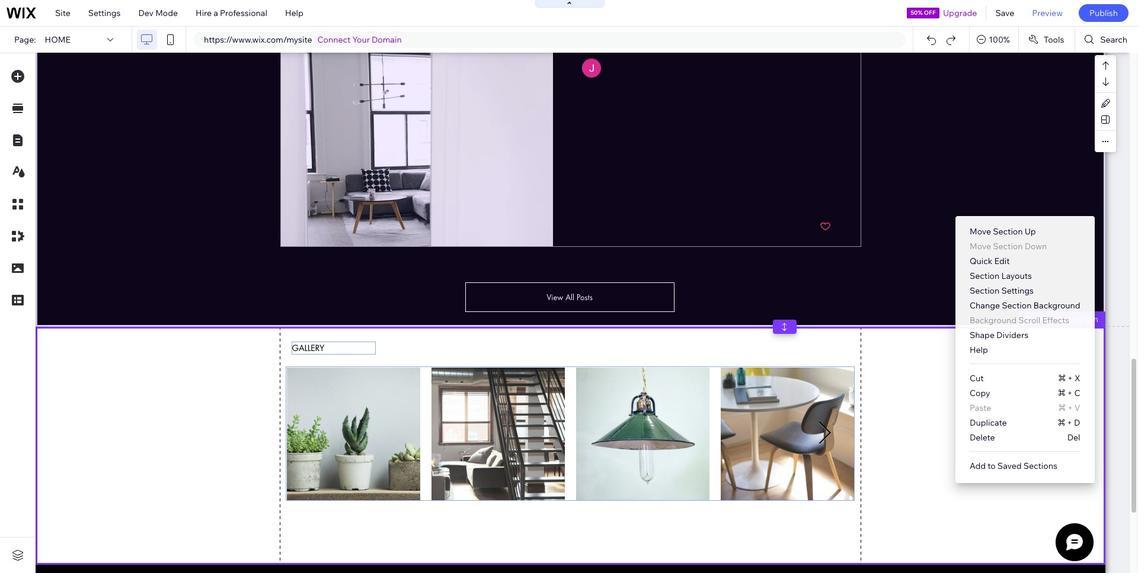 Task type: locate. For each thing, give the bounding box(es) containing it.
move section up move section down quick edit section layouts section settings change section background background scroll effects shape dividers help
[[970, 226, 1080, 356]]

settings
[[88, 8, 121, 18], [1001, 286, 1034, 296]]

copy
[[970, 388, 990, 399]]

background down change
[[970, 315, 1017, 326]]

instagram
[[1059, 314, 1098, 325]]

2 move from the top
[[970, 241, 991, 252]]

1 vertical spatial help
[[970, 345, 988, 356]]

⌘ left x
[[1059, 373, 1066, 384]]

1 vertical spatial settings
[[1001, 286, 1034, 296]]

0 vertical spatial move
[[970, 226, 991, 237]]

⌘ left the d
[[1058, 418, 1065, 429]]

help
[[285, 8, 303, 18], [970, 345, 988, 356]]

cut
[[970, 373, 984, 384]]

save button
[[987, 0, 1023, 26]]

⌘ left the c
[[1058, 388, 1065, 399]]

+ left "v"
[[1067, 403, 1073, 414]]

help up https://www.wix.com/mysite connect your domain in the left top of the page
[[285, 8, 303, 18]]

up
[[1025, 226, 1036, 237]]

+ for x
[[1068, 373, 1073, 384]]

help inside 'move section up move section down quick edit section layouts section settings change section background background scroll effects shape dividers help'
[[970, 345, 988, 356]]

+ for c
[[1067, 388, 1073, 399]]

delete
[[970, 433, 995, 443]]

+ for d
[[1067, 418, 1072, 429]]

section up change
[[970, 286, 1000, 296]]

+ left the d
[[1067, 418, 1072, 429]]

1 horizontal spatial settings
[[1001, 286, 1034, 296]]

move
[[970, 226, 991, 237], [970, 241, 991, 252]]

v
[[1075, 403, 1080, 414]]

help down the shape
[[970, 345, 988, 356]]

1 horizontal spatial background
[[1033, 301, 1080, 311]]

paste
[[970, 403, 991, 414]]

⌘
[[1059, 373, 1066, 384], [1058, 388, 1065, 399], [1059, 403, 1066, 414], [1058, 418, 1065, 429]]

settings down the layouts
[[1001, 286, 1034, 296]]

section
[[993, 226, 1023, 237], [993, 241, 1023, 252], [970, 271, 1000, 282], [970, 286, 1000, 296], [1002, 301, 1032, 311]]

preview button
[[1023, 0, 1072, 26]]

professional
[[220, 8, 267, 18]]

⌘ left "v"
[[1059, 403, 1066, 414]]

+ for v
[[1067, 403, 1073, 414]]

add to saved sections
[[970, 461, 1057, 472]]

0 vertical spatial background
[[1033, 301, 1080, 311]]

1 vertical spatial move
[[970, 241, 991, 252]]

⌘ for ⌘ + d
[[1058, 418, 1065, 429]]

dividers
[[996, 330, 1028, 341]]

1 horizontal spatial help
[[970, 345, 988, 356]]

+ left the c
[[1067, 388, 1073, 399]]

c
[[1074, 388, 1080, 399]]

settings left dev
[[88, 8, 121, 18]]

settings inside 'move section up move section down quick edit section layouts section settings change section background background scroll effects shape dividers help'
[[1001, 286, 1034, 296]]

save
[[995, 8, 1014, 18]]

background up "section: instagram"
[[1033, 301, 1080, 311]]

0 horizontal spatial settings
[[88, 8, 121, 18]]

site
[[55, 8, 70, 18]]

+ left x
[[1068, 373, 1073, 384]]

0 vertical spatial help
[[285, 8, 303, 18]]

a
[[214, 8, 218, 18]]

domain
[[372, 34, 402, 45]]

tools button
[[1019, 27, 1075, 53]]

background
[[1033, 301, 1080, 311], [970, 315, 1017, 326]]

publish button
[[1079, 4, 1129, 22]]

https://www.wix.com/mysite
[[204, 34, 312, 45]]

+
[[1068, 373, 1073, 384], [1067, 388, 1073, 399], [1067, 403, 1073, 414], [1067, 418, 1072, 429]]

0 horizontal spatial background
[[970, 315, 1017, 326]]



Task type: describe. For each thing, give the bounding box(es) containing it.
change
[[970, 301, 1000, 311]]

down
[[1025, 241, 1047, 252]]

50%
[[911, 9, 923, 17]]

⌘ for ⌘ + v
[[1059, 403, 1066, 414]]

sections
[[1024, 461, 1057, 472]]

hire
[[196, 8, 212, 18]]

off
[[924, 9, 936, 17]]

duplicate
[[970, 418, 1007, 429]]

del
[[1067, 433, 1080, 443]]

shape
[[970, 330, 995, 341]]

100% button
[[970, 27, 1018, 53]]

search
[[1100, 34, 1127, 45]]

your
[[352, 34, 370, 45]]

section left up
[[993, 226, 1023, 237]]

publish
[[1089, 8, 1118, 18]]

section up scroll
[[1002, 301, 1032, 311]]

layouts
[[1001, 271, 1032, 282]]

preview
[[1032, 8, 1063, 18]]

section up the edit
[[993, 241, 1023, 252]]

1 move from the top
[[970, 226, 991, 237]]

⌘ + d
[[1058, 418, 1080, 429]]

scroll
[[1018, 315, 1040, 326]]

⌘ for ⌘ + c
[[1058, 388, 1065, 399]]

dev
[[138, 8, 154, 18]]

tools
[[1044, 34, 1064, 45]]

edit
[[994, 256, 1010, 267]]

100%
[[989, 34, 1010, 45]]

x
[[1075, 373, 1080, 384]]

section:
[[1025, 314, 1057, 325]]

search button
[[1075, 27, 1138, 53]]

add
[[970, 461, 986, 472]]

0 vertical spatial settings
[[88, 8, 121, 18]]

section: instagram
[[1025, 314, 1098, 325]]

saved
[[998, 461, 1022, 472]]

dev mode
[[138, 8, 178, 18]]

section down quick
[[970, 271, 1000, 282]]

connect
[[317, 34, 351, 45]]

hire a professional
[[196, 8, 267, 18]]

⌘ for ⌘ + x
[[1059, 373, 1066, 384]]

effects
[[1042, 315, 1069, 326]]

0 horizontal spatial help
[[285, 8, 303, 18]]

⌘ + x
[[1059, 373, 1080, 384]]

home
[[45, 34, 70, 45]]

⌘ + v
[[1059, 403, 1080, 414]]

mode
[[155, 8, 178, 18]]

https://www.wix.com/mysite connect your domain
[[204, 34, 402, 45]]

quick
[[970, 256, 992, 267]]

⌘ + c
[[1058, 388, 1080, 399]]

d
[[1074, 418, 1080, 429]]

1 vertical spatial background
[[970, 315, 1017, 326]]

to
[[988, 461, 996, 472]]

50% off
[[911, 9, 936, 17]]

upgrade
[[943, 8, 977, 18]]



Task type: vqa. For each thing, say whether or not it's contained in the screenshot.
'Section: Instagram'
yes



